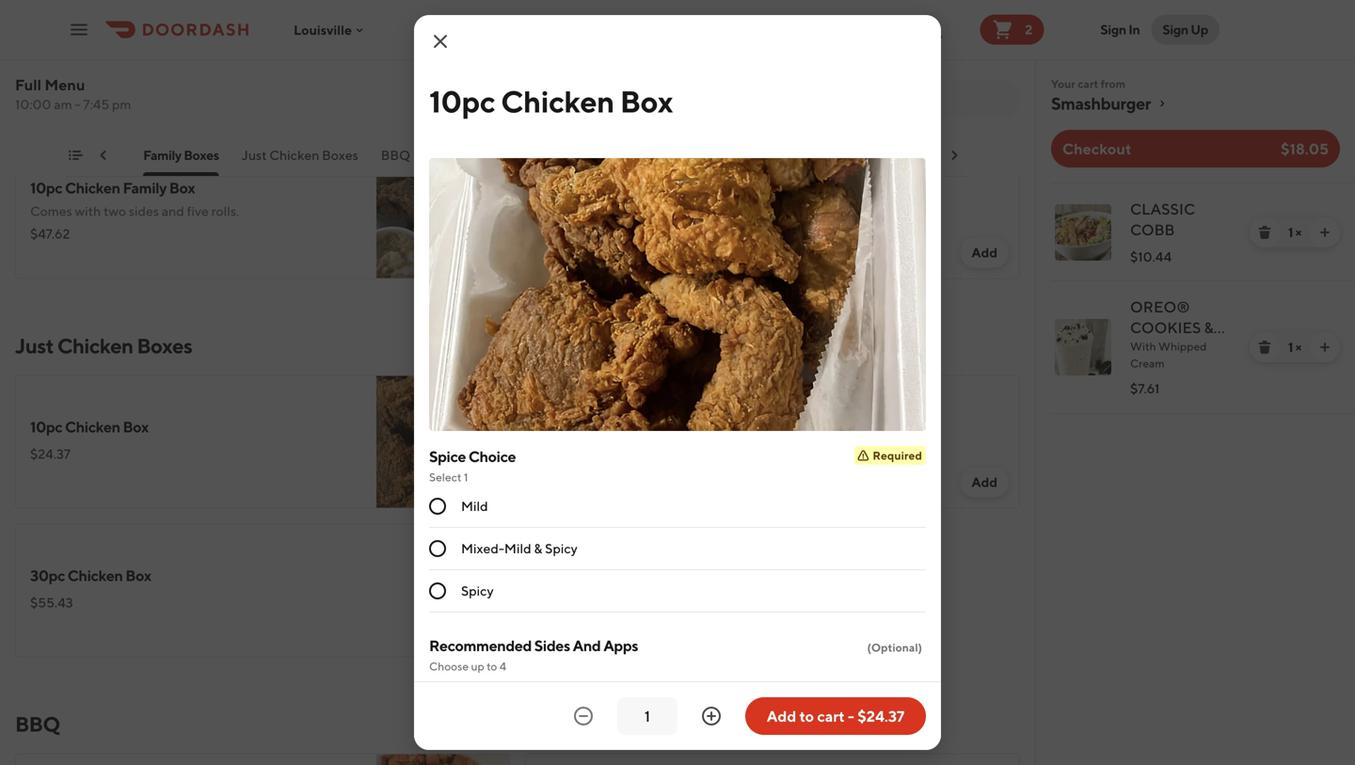 Task type: vqa. For each thing, say whether or not it's contained in the screenshot.
Popular Items button at top
no



Task type: locate. For each thing, give the bounding box(es) containing it.
just
[[242, 147, 267, 163], [15, 334, 54, 358]]

1 1 × from the top
[[1288, 224, 1301, 240]]

sign
[[1100, 22, 1126, 37], [1162, 22, 1188, 37]]

classic
[[1130, 200, 1195, 218]]

to inside recommended sides and apps choose up to 4
[[487, 660, 497, 673]]

20pc chicken box
[[540, 418, 661, 436]]

0 horizontal spatial 10pc chicken box
[[30, 418, 149, 436]]

& right mixed-
[[534, 541, 542, 556]]

0 horizontal spatial to
[[487, 660, 497, 673]]

rolls. for 10pc
[[211, 203, 239, 219]]

2 vertical spatial 1
[[464, 470, 468, 484]]

1 horizontal spatial $24.37
[[857, 707, 905, 725]]

orders inside button
[[865, 147, 907, 163]]

apps
[[603, 637, 638, 654]]

sign in
[[1100, 22, 1140, 37]]

1 orders from the left
[[772, 147, 814, 163]]

and
[[162, 203, 184, 219], [673, 203, 696, 219]]

dinner
[[41, 147, 82, 163], [635, 147, 676, 163]]

with whipped cream
[[1130, 340, 1207, 370]]

1 vertical spatial to
[[799, 707, 814, 725]]

and for 10pc
[[162, 203, 184, 219]]

30pc
[[30, 566, 65, 584]]

with inside 20pc chicken family box comes with four sides and ten rolls. $91.63 add
[[585, 203, 611, 219]]

comes
[[30, 203, 72, 219], [540, 203, 582, 219]]

sign inside 'sign in' "link"
[[1100, 22, 1126, 37]]

2 dinner from the left
[[635, 147, 676, 163]]

$24.37
[[30, 446, 71, 462], [857, 707, 905, 725]]

1 20pc from the top
[[540, 179, 575, 197]]

1 vertical spatial 1 ×
[[1288, 339, 1301, 355]]

sides right two
[[129, 203, 159, 219]]

chicken inside 20pc chicken family box comes with four sides and ten rolls. $91.63 add
[[578, 179, 633, 197]]

1 horizontal spatial and
[[673, 203, 696, 219]]

1 vertical spatial 1
[[1288, 339, 1293, 355]]

spice
[[429, 447, 466, 465]]

your
[[1051, 77, 1075, 90]]

1 horizontal spatial comes
[[540, 203, 582, 219]]

1 vertical spatial remove item from cart image
[[1257, 340, 1272, 355]]

0 vertical spatial 10pc
[[429, 84, 495, 119]]

meal
[[959, 147, 988, 163]]

$10.44
[[1130, 249, 1172, 264]]

0 horizontal spatial &
[[534, 541, 542, 556]]

box
[[620, 84, 673, 119], [169, 179, 195, 197], [682, 179, 708, 197], [123, 418, 149, 436], [636, 418, 661, 436], [125, 566, 151, 584]]

kids meal
[[930, 147, 988, 163]]

2 20pc from the top
[[540, 418, 575, 436]]

oreo® cookies & cream shake
[[1130, 298, 1214, 378]]

boxes inside button
[[84, 147, 121, 163]]

mild right mixed-mild & spicy "radio"
[[504, 541, 531, 556]]

1 remove item from cart image from the top
[[1257, 225, 1272, 240]]

scroll menu navigation right image
[[947, 148, 962, 163]]

family right scroll menu navigation left icon
[[143, 147, 181, 163]]

sides inside 10pc chicken family box comes with two sides and five rolls. $47.62
[[129, 203, 159, 219]]

dinner boxes
[[41, 147, 121, 163]]

2
[[1025, 22, 1033, 37]]

1 × for classic cobb
[[1288, 224, 1301, 240]]

0 vertical spatial just chicken boxes
[[242, 147, 358, 163]]

orders right 'extra'
[[772, 147, 814, 163]]

sign left the up
[[1162, 22, 1188, 37]]

kids
[[930, 147, 956, 163]]

spicy right spicy option
[[461, 583, 494, 598]]

2 sign from the left
[[1162, 22, 1188, 37]]

increase quantity by 1 image
[[700, 705, 723, 727]]

sign inside sign up 'link'
[[1162, 22, 1188, 37]]

2 rolls. from the left
[[721, 203, 749, 219]]

2 × from the top
[[1295, 339, 1301, 355]]

0 horizontal spatial sides
[[129, 203, 159, 219]]

0 horizontal spatial just chicken boxes
[[15, 334, 192, 358]]

0 vertical spatial -
[[75, 96, 80, 112]]

cookies
[[1130, 319, 1201, 336]]

1 horizontal spatial 10pc chicken box
[[429, 84, 673, 119]]

10pc chicken box
[[429, 84, 673, 119], [30, 418, 149, 436]]

0 horizontal spatial spicy
[[461, 583, 494, 598]]

cobb
[[1130, 221, 1175, 239]]

list
[[1036, 183, 1355, 414]]

remove item from cart image
[[1257, 225, 1272, 240], [1257, 340, 1272, 355]]

family boxes down menu
[[15, 104, 134, 128]]

ten
[[699, 203, 718, 219]]

recommended sides and apps group
[[429, 635, 926, 765]]

your
[[711, 677, 742, 695]]

- inside button
[[848, 707, 854, 725]]

1 horizontal spatial just
[[242, 147, 267, 163]]

extra orders
[[738, 147, 814, 163]]

0 horizontal spatial bbq
[[15, 712, 60, 736]]

1 sides from the left
[[129, 203, 159, 219]]

family
[[15, 104, 75, 128], [143, 147, 181, 163], [123, 179, 167, 197], [636, 179, 679, 197]]

up
[[1191, 22, 1208, 37]]

dinner inside button
[[635, 147, 676, 163]]

chicken
[[501, 84, 614, 119], [269, 147, 319, 163], [433, 147, 483, 163], [65, 179, 120, 197], [578, 179, 633, 197], [57, 334, 133, 358], [65, 418, 120, 436], [578, 418, 633, 436], [68, 566, 123, 584]]

1 vertical spatial 20pc
[[540, 418, 575, 436]]

1 horizontal spatial with
[[585, 203, 611, 219]]

boxes inside button
[[679, 147, 715, 163]]

0 vertical spatial cart
[[1078, 77, 1098, 90]]

1 horizontal spatial family boxes
[[143, 147, 219, 163]]

0 horizontal spatial rolls.
[[211, 203, 239, 219]]

dinner boxes button
[[41, 146, 121, 176]]

shrimp
[[542, 147, 585, 163]]

2 and from the left
[[673, 203, 696, 219]]

1 vertical spatial mild
[[504, 541, 531, 556]]

and inside 20pc chicken family box comes with four sides and ten rolls. $91.63 add
[[673, 203, 696, 219]]

1 horizontal spatial to
[[799, 707, 814, 725]]

0 horizontal spatial mild
[[461, 498, 488, 514]]

1 vertical spatial just
[[15, 334, 54, 358]]

rolls. inside 10pc chicken family box comes with two sides and five rolls. $47.62
[[211, 203, 239, 219]]

1 ×
[[1288, 224, 1301, 240], [1288, 339, 1301, 355]]

sign left in
[[1100, 22, 1126, 37]]

add inside 20pc chicken family box comes with four sides and ten rolls. $91.63 add
[[971, 245, 997, 260]]

1 horizontal spatial sign
[[1162, 22, 1188, 37]]

-
[[75, 96, 80, 112], [848, 707, 854, 725]]

boxes
[[79, 104, 134, 128], [84, 147, 121, 163], [184, 147, 219, 163], [322, 147, 358, 163], [679, 147, 715, 163], [137, 334, 192, 358]]

enjoy $0 delivery fee on your first order
[[544, 677, 811, 695]]

0 horizontal spatial dinner
[[41, 147, 82, 163]]

1 horizontal spatial orders
[[865, 147, 907, 163]]

chicken inside 'button'
[[269, 147, 319, 163]]

with inside 10pc chicken family box comes with two sides and five rolls. $47.62
[[75, 203, 101, 219]]

comes up $47.62
[[30, 203, 72, 219]]

and for 20pc
[[673, 203, 696, 219]]

with left four on the top of page
[[585, 203, 611, 219]]

mild right mild option
[[461, 498, 488, 514]]

just inside just chicken boxes 'button'
[[242, 147, 267, 163]]

sign in link
[[1089, 11, 1151, 48]]

spicy
[[545, 541, 578, 556], [461, 583, 494, 598]]

cream
[[1130, 357, 1165, 370]]

cream
[[1130, 339, 1187, 357]]

× for oreo® cookies & cream shake
[[1295, 339, 1301, 355]]

0 vertical spatial ×
[[1295, 224, 1301, 240]]

1 × from the top
[[1295, 224, 1301, 240]]

20pc inside 20pc chicken family box comes with four sides and ten rolls. $91.63 add
[[540, 179, 575, 197]]

0 horizontal spatial family boxes
[[15, 104, 134, 128]]

side orders
[[836, 147, 907, 163]]

delivery
[[608, 677, 663, 695]]

bbq
[[381, 147, 410, 163], [15, 712, 60, 736]]

1 horizontal spatial dinner
[[635, 147, 676, 163]]

2 sides from the left
[[641, 203, 671, 219]]

0 vertical spatial 10pc chicken box
[[429, 84, 673, 119]]

and inside 10pc chicken family box comes with two sides and five rolls. $47.62
[[162, 203, 184, 219]]

orders inside button
[[772, 147, 814, 163]]

0 horizontal spatial sign
[[1100, 22, 1126, 37]]

1 vertical spatial 10pc
[[30, 179, 62, 197]]

with left two
[[75, 203, 101, 219]]

1 rolls. from the left
[[211, 203, 239, 219]]

0 horizontal spatial and
[[162, 203, 184, 219]]

0 vertical spatial to
[[487, 660, 497, 673]]

mixed-mild & spicy
[[461, 541, 578, 556]]

scroll menu navigation left image
[[96, 148, 111, 163]]

comes up $91.63
[[540, 203, 582, 219]]

0 horizontal spatial cart
[[817, 707, 845, 725]]

1 vertical spatial -
[[848, 707, 854, 725]]

family up two
[[123, 179, 167, 197]]

order
[[774, 677, 811, 695]]

1 with from the left
[[75, 203, 101, 219]]

dinner right fish
[[635, 147, 676, 163]]

1 vertical spatial bbq
[[15, 712, 60, 736]]

sides right four on the top of page
[[641, 203, 671, 219]]

0 vertical spatial just
[[242, 147, 267, 163]]

add one to cart image for oreo® cookies & cream shake
[[1317, 340, 1332, 355]]

spicy right mixed-
[[545, 541, 578, 556]]

2 vertical spatial 10pc
[[30, 418, 62, 436]]

1 vertical spatial ×
[[1295, 339, 1301, 355]]

1 horizontal spatial sides
[[641, 203, 671, 219]]

0 horizontal spatial -
[[75, 96, 80, 112]]

1 horizontal spatial -
[[848, 707, 854, 725]]

0 vertical spatial &
[[1204, 319, 1214, 336]]

and left five
[[162, 203, 184, 219]]

comes inside 20pc chicken family box comes with four sides and ten rolls. $91.63 add
[[540, 203, 582, 219]]

0 horizontal spatial with
[[75, 203, 101, 219]]

2 with from the left
[[585, 203, 611, 219]]

1 horizontal spatial rolls.
[[721, 203, 749, 219]]

rolls. right five
[[211, 203, 239, 219]]

remove item from cart image for oreo® cookies & cream shake
[[1257, 340, 1272, 355]]

orders right side
[[865, 147, 907, 163]]

& inside spice choice group
[[534, 541, 542, 556]]

1 comes from the left
[[30, 203, 72, 219]]

to left 4
[[487, 660, 497, 673]]

box inside 20pc chicken family box comes with four sides and ten rolls. $91.63 add
[[682, 179, 708, 197]]

1 dinner from the left
[[41, 147, 82, 163]]

0 horizontal spatial $24.37
[[30, 446, 71, 462]]

1 vertical spatial cart
[[817, 707, 845, 725]]

2 1 × from the top
[[1288, 339, 1301, 355]]

sides
[[129, 203, 159, 219], [641, 203, 671, 219]]

1 and from the left
[[162, 203, 184, 219]]

2 remove item from cart image from the top
[[1257, 340, 1272, 355]]

1 sign from the left
[[1100, 22, 1126, 37]]

0 vertical spatial remove item from cart image
[[1257, 225, 1272, 240]]

family down full
[[15, 104, 75, 128]]

just chicken boxes
[[242, 147, 358, 163], [15, 334, 192, 358]]

1 vertical spatial family boxes
[[143, 147, 219, 163]]

1 horizontal spatial spicy
[[545, 541, 578, 556]]

add one to cart image
[[1317, 225, 1332, 240], [1317, 340, 1332, 355]]

1 horizontal spatial just chicken boxes
[[242, 147, 358, 163]]

1 vertical spatial &
[[534, 541, 542, 556]]

1 vertical spatial $24.37
[[857, 707, 905, 725]]

extra
[[738, 147, 769, 163]]

1 horizontal spatial cart
[[1078, 77, 1098, 90]]

chicken inside dialog
[[501, 84, 614, 119]]

dinner left scroll menu navigation left icon
[[41, 147, 82, 163]]

on
[[691, 677, 708, 695]]

0 vertical spatial $24.37
[[30, 446, 71, 462]]

(optional)
[[867, 641, 922, 654]]

& for cookies
[[1204, 319, 1214, 336]]

to inside button
[[799, 707, 814, 725]]

add inside button
[[767, 707, 796, 725]]

comes for 10pc
[[30, 203, 72, 219]]

0 vertical spatial spicy
[[545, 541, 578, 556]]

rolls. right ten
[[721, 203, 749, 219]]

1 for oreo® cookies & cream shake
[[1288, 339, 1293, 355]]

20pc
[[540, 179, 575, 197], [540, 418, 575, 436]]

add button
[[450, 8, 499, 38], [450, 238, 499, 268], [960, 238, 1009, 268], [450, 467, 499, 497], [960, 467, 1009, 497]]

to down order
[[799, 707, 814, 725]]

2 comes from the left
[[540, 203, 582, 219]]

0 vertical spatial 1 ×
[[1288, 224, 1301, 240]]

family down fish dinner boxes button
[[636, 179, 679, 197]]

cart
[[1078, 77, 1098, 90], [817, 707, 845, 725]]

sides inside 20pc chicken family box comes with four sides and ten rolls. $91.63 add
[[641, 203, 671, 219]]

1
[[1288, 224, 1293, 240], [1288, 339, 1293, 355], [464, 470, 468, 484]]

orders for side orders
[[865, 147, 907, 163]]

& up whipped
[[1204, 319, 1214, 336]]

and left ten
[[673, 203, 696, 219]]

classic cobb image
[[1055, 204, 1111, 261]]

1 add one to cart image from the top
[[1317, 225, 1332, 240]]

2 add one to cart image from the top
[[1317, 340, 1332, 355]]

side
[[836, 147, 863, 163]]

chicken strips button
[[433, 146, 520, 176]]

& inside oreo® cookies & cream shake
[[1204, 319, 1214, 336]]

0 vertical spatial bbq
[[381, 147, 410, 163]]

comes for 20pc
[[540, 203, 582, 219]]

full
[[15, 76, 41, 94]]

10pc chicken box dialog
[[414, 15, 941, 765]]

decrease quantity by 1 image
[[572, 705, 595, 727]]

2 orders from the left
[[865, 147, 907, 163]]

0 horizontal spatial comes
[[30, 203, 72, 219]]

1 vertical spatial add one to cart image
[[1317, 340, 1332, 355]]

rolls. inside 20pc chicken family box comes with four sides and ten rolls. $91.63 add
[[721, 203, 749, 219]]

0 horizontal spatial just
[[15, 334, 54, 358]]

classic cobb
[[1130, 200, 1195, 239]]

family boxes up five
[[143, 147, 219, 163]]

20pc for 20pc chicken family box comes with four sides and ten rolls. $91.63 add
[[540, 179, 575, 197]]

comes inside 10pc chicken family box comes with two sides and five rolls. $47.62
[[30, 203, 72, 219]]

your cart from
[[1051, 77, 1126, 90]]

1 horizontal spatial &
[[1204, 319, 1214, 336]]

7:45
[[83, 96, 109, 112]]

0 vertical spatial 20pc
[[540, 179, 575, 197]]

kids meal button
[[930, 146, 988, 176]]

0 horizontal spatial orders
[[772, 147, 814, 163]]

1 horizontal spatial mild
[[504, 541, 531, 556]]

&
[[1204, 319, 1214, 336], [534, 541, 542, 556]]

10pc chicken box image
[[376, 375, 510, 509]]

0 vertical spatial add one to cart image
[[1317, 225, 1332, 240]]

× for classic cobb
[[1295, 224, 1301, 240]]

0 vertical spatial 1
[[1288, 224, 1293, 240]]

with
[[75, 203, 101, 219], [585, 203, 611, 219]]



Task type: describe. For each thing, give the bounding box(es) containing it.
recommended
[[429, 637, 532, 654]]

fee
[[666, 677, 688, 695]]

five
[[187, 203, 209, 219]]

add to cart - $24.37 button
[[745, 697, 926, 735]]

checkout
[[1062, 140, 1131, 158]]

side orders button
[[836, 146, 907, 176]]

20pc chicken family box comes with four sides and ten rolls. $91.63 add
[[540, 179, 997, 260]]

fish dinner boxes
[[608, 147, 715, 163]]

sign up link
[[1151, 15, 1220, 45]]

full menu 10:00 am - 7:45 pm
[[15, 76, 131, 112]]

am
[[54, 96, 72, 112]]

30pc chicken box
[[30, 566, 151, 584]]

10pc inside 10pc chicken family box comes with two sides and five rolls. $47.62
[[30, 179, 62, 197]]

orders for extra orders
[[772, 147, 814, 163]]

first
[[745, 677, 771, 695]]

$0
[[586, 677, 605, 695]]

& for mild
[[534, 541, 542, 556]]

$47.62
[[30, 226, 70, 241]]

oreo® cookies & cream shake image
[[1055, 319, 1111, 375]]

chicken strips
[[433, 147, 520, 163]]

fish
[[608, 147, 633, 163]]

remove item from cart image for classic cobb
[[1257, 225, 1272, 240]]

10pc chicken family box image
[[376, 145, 510, 279]]

cart inside button
[[817, 707, 845, 725]]

fish dinner boxes button
[[608, 146, 715, 176]]

1 horizontal spatial bbq
[[381, 147, 410, 163]]

Spicy radio
[[429, 582, 446, 599]]

2 button
[[980, 15, 1044, 45]]

$55.43
[[30, 595, 73, 610]]

choose
[[429, 660, 469, 673]]

mixed-
[[461, 541, 504, 556]]

sign for sign up
[[1162, 22, 1188, 37]]

spice choice select 1
[[429, 447, 516, 484]]

menu
[[45, 76, 85, 94]]

dinner inside button
[[41, 147, 82, 163]]

open menu image
[[68, 18, 90, 41]]

0 vertical spatial mild
[[461, 498, 488, 514]]

shrimp button
[[542, 146, 585, 176]]

required
[[873, 449, 922, 462]]

10pc chicken box inside 10pc chicken box dialog
[[429, 84, 673, 119]]

just chicken boxes button
[[242, 146, 358, 176]]

Item Search search field
[[749, 88, 1005, 109]]

4
[[499, 660, 506, 673]]

sides
[[534, 637, 570, 654]]

family inside 10pc chicken family box comes with two sides and five rolls. $47.62
[[123, 179, 167, 197]]

- inside full menu 10:00 am - 7:45 pm
[[75, 96, 80, 112]]

1 inside "spice choice select 1"
[[464, 470, 468, 484]]

0 vertical spatial family boxes
[[15, 104, 134, 128]]

1 vertical spatial spicy
[[461, 583, 494, 598]]

Current quantity is 1 number field
[[629, 706, 666, 726]]

bbq button
[[381, 146, 410, 176]]

box inside 10pc chicken family box comes with two sides and five rolls. $47.62
[[169, 179, 195, 197]]

1 × for oreo® cookies & cream shake
[[1288, 339, 1301, 355]]

from
[[1101, 77, 1126, 90]]

sides for 20pc
[[641, 203, 671, 219]]

recommended sides and apps choose up to 4
[[429, 637, 638, 673]]

sides for 10pc
[[129, 203, 159, 219]]

$91.63
[[540, 226, 579, 241]]

box inside dialog
[[620, 84, 673, 119]]

1 vertical spatial 10pc chicken box
[[30, 418, 149, 436]]

spice choice group
[[429, 446, 926, 613]]

extra orders button
[[738, 146, 814, 176]]

chicken inside button
[[433, 147, 483, 163]]

oreo®
[[1130, 298, 1190, 316]]

smashburger link
[[1051, 92, 1340, 115]]

10pc inside dialog
[[429, 84, 495, 119]]

whipped
[[1158, 340, 1207, 353]]

boxes inside 'button'
[[322, 147, 358, 163]]

$18.05
[[1281, 140, 1329, 158]]

rib tip dinner image
[[376, 753, 510, 765]]

1 for classic cobb
[[1288, 224, 1293, 240]]

family inside 20pc chicken family box comes with four sides and ten rolls. $91.63 add
[[636, 179, 679, 197]]

$24.37 inside add to cart - $24.37 button
[[857, 707, 905, 725]]

enjoy
[[544, 677, 583, 695]]

shake
[[1130, 360, 1182, 378]]

pm
[[112, 96, 131, 112]]

add one to cart image for classic cobb
[[1317, 225, 1332, 240]]

louisville
[[294, 22, 352, 37]]

with for 20pc
[[585, 203, 611, 219]]

Mild radio
[[429, 498, 446, 515]]

in
[[1128, 22, 1140, 37]]

sign for sign in
[[1100, 22, 1126, 37]]

20pc for 20pc chicken box
[[540, 418, 575, 436]]

two
[[104, 203, 126, 219]]

with
[[1130, 340, 1156, 353]]

smashburger
[[1051, 93, 1151, 113]]

louisville button
[[294, 22, 367, 37]]

chicken inside 10pc chicken family box comes with two sides and five rolls. $47.62
[[65, 179, 120, 197]]

sign up
[[1162, 22, 1208, 37]]

four
[[614, 203, 638, 219]]

1 vertical spatial just chicken boxes
[[15, 334, 192, 358]]

with for 10pc
[[75, 203, 101, 219]]

choice
[[469, 447, 516, 465]]

rolls. for 20pc
[[721, 203, 749, 219]]

select
[[429, 470, 462, 484]]

10pc chicken family box comes with two sides and five rolls. $47.62
[[30, 179, 239, 241]]

close 10pc chicken box image
[[429, 30, 452, 53]]

strips
[[486, 147, 520, 163]]

add to cart - $24.37
[[767, 707, 905, 725]]

Mixed-Mild & Spicy radio
[[429, 540, 446, 557]]

$7.61
[[1130, 381, 1160, 396]]

and
[[573, 637, 601, 654]]

10:00
[[15, 96, 51, 112]]

up
[[471, 660, 484, 673]]

list containing classic cobb
[[1036, 183, 1355, 414]]



